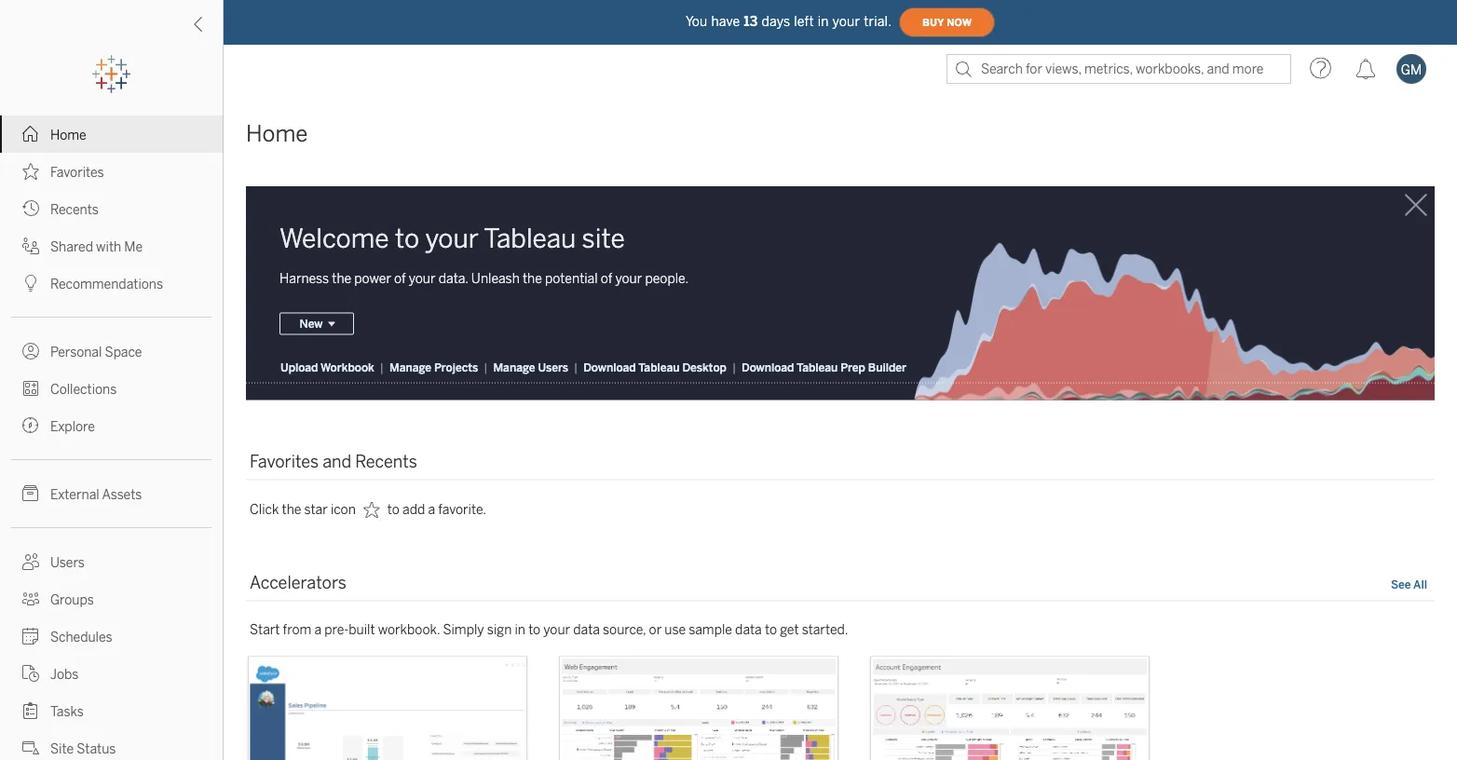 Task type: vqa. For each thing, say whether or not it's contained in the screenshot.
the sub-spaces tab list
no



Task type: locate. For each thing, give the bounding box(es) containing it.
users down potential
[[538, 361, 569, 374]]

by text only_f5he34f image up favorites link
[[22, 126, 39, 143]]

of right power
[[394, 271, 406, 286]]

1 by text only_f5he34f image from the top
[[22, 126, 39, 143]]

| right workbook
[[380, 361, 384, 374]]

4 by text only_f5he34f image from the top
[[22, 418, 39, 434]]

desktop
[[683, 361, 727, 374]]

by text only_f5he34f image inside home link
[[22, 126, 39, 143]]

1 by text only_f5he34f image from the top
[[22, 238, 39, 254]]

3 | from the left
[[574, 361, 578, 374]]

by text only_f5he34f image left explore
[[22, 418, 39, 434]]

tableau left prep
[[797, 361, 838, 374]]

a for add
[[428, 502, 435, 518]]

upload workbook | manage projects | manage users | download tableau desktop | download tableau prep builder
[[281, 361, 907, 374]]

to right 'welcome'
[[395, 223, 420, 254]]

main navigation. press the up and down arrow keys to access links. element
[[0, 116, 223, 761]]

source,
[[603, 622, 646, 637]]

1 horizontal spatial favorites
[[250, 452, 319, 472]]

by text only_f5he34f image up groups link on the bottom of page
[[22, 554, 39, 570]]

favorites inside main navigation. press the up and down arrow keys to access links. element
[[50, 165, 104, 180]]

by text only_f5he34f image left collections at bottom left
[[22, 380, 39, 397]]

favorite.
[[438, 502, 487, 518]]

with
[[96, 239, 121, 254]]

1 vertical spatial favorites
[[250, 452, 319, 472]]

of
[[394, 271, 406, 286], [601, 271, 613, 286]]

the
[[332, 271, 352, 286], [523, 271, 542, 286], [282, 502, 301, 518]]

1 horizontal spatial of
[[601, 271, 613, 286]]

0 horizontal spatial a
[[315, 622, 322, 637]]

favorites up the recents link
[[50, 165, 104, 180]]

the right unleash
[[523, 271, 542, 286]]

click
[[250, 502, 279, 518]]

recents right and
[[355, 452, 417, 472]]

a right add
[[428, 502, 435, 518]]

0 horizontal spatial users
[[50, 555, 85, 570]]

of right potential
[[601, 271, 613, 286]]

by text only_f5he34f image inside the recents link
[[22, 200, 39, 217]]

shared with me link
[[0, 227, 223, 265]]

3 by text only_f5he34f image from the top
[[22, 380, 39, 397]]

your
[[833, 14, 860, 29], [425, 223, 479, 254], [409, 271, 436, 286], [616, 271, 642, 286], [544, 622, 571, 637]]

by text only_f5he34f image up shared with me link
[[22, 200, 39, 217]]

by text only_f5he34f image inside favorites link
[[22, 163, 39, 180]]

2 of from the left
[[601, 271, 613, 286]]

2 | from the left
[[484, 361, 488, 374]]

recents up shared
[[50, 202, 99, 217]]

download right manage users link
[[584, 361, 636, 374]]

4 by text only_f5he34f image from the top
[[22, 343, 39, 360]]

6 by text only_f5he34f image from the top
[[22, 591, 39, 608]]

by text only_f5he34f image left recommendations
[[22, 275, 39, 292]]

accelerators
[[250, 573, 347, 593]]

upload
[[281, 361, 318, 374]]

2 by text only_f5he34f image from the top
[[22, 163, 39, 180]]

in right the left
[[818, 14, 829, 29]]

0 vertical spatial a
[[428, 502, 435, 518]]

by text only_f5he34f image for favorites
[[22, 163, 39, 180]]

by text only_f5he34f image inside tasks link
[[22, 703, 39, 720]]

your right sign
[[544, 622, 571, 637]]

6 by text only_f5he34f image from the top
[[22, 703, 39, 720]]

0 horizontal spatial data
[[574, 622, 600, 637]]

home inside home link
[[50, 127, 86, 143]]

a left the pre-
[[315, 622, 322, 637]]

you have 13 days left in your trial.
[[686, 14, 892, 29]]

1 horizontal spatial manage
[[493, 361, 536, 374]]

a
[[428, 502, 435, 518], [315, 622, 322, 637]]

by text only_f5he34f image inside recommendations "link"
[[22, 275, 39, 292]]

0 horizontal spatial the
[[282, 502, 301, 518]]

manage
[[390, 361, 432, 374], [493, 361, 536, 374]]

by text only_f5he34f image for groups
[[22, 591, 39, 608]]

1 horizontal spatial home
[[246, 121, 308, 147]]

by text only_f5he34f image inside schedules link
[[22, 628, 39, 645]]

0 horizontal spatial favorites
[[50, 165, 104, 180]]

0 vertical spatial favorites
[[50, 165, 104, 180]]

home
[[246, 121, 308, 147], [50, 127, 86, 143]]

download right desktop
[[742, 361, 795, 374]]

8 by text only_f5he34f image from the top
[[22, 666, 39, 682]]

space
[[105, 344, 142, 360]]

1 horizontal spatial tableau
[[639, 361, 680, 374]]

7 by text only_f5he34f image from the top
[[22, 740, 39, 757]]

collections link
[[0, 370, 223, 407]]

favorites for favorites
[[50, 165, 104, 180]]

explore
[[50, 419, 95, 434]]

by text only_f5he34f image for recents
[[22, 200, 39, 217]]

| right desktop
[[733, 361, 736, 374]]

1 horizontal spatial the
[[332, 271, 352, 286]]

4 | from the left
[[733, 361, 736, 374]]

to left get
[[765, 622, 777, 637]]

1 horizontal spatial recents
[[355, 452, 417, 472]]

by text only_f5he34f image for schedules
[[22, 628, 39, 645]]

tasks link
[[0, 693, 223, 730]]

by text only_f5he34f image left shared
[[22, 238, 39, 254]]

download
[[584, 361, 636, 374], [742, 361, 795, 374]]

5 by text only_f5he34f image from the top
[[22, 554, 39, 570]]

by text only_f5he34f image left external
[[22, 486, 39, 502]]

site status link
[[0, 730, 223, 761]]

users
[[538, 361, 569, 374], [50, 555, 85, 570]]

by text only_f5he34f image inside groups link
[[22, 591, 39, 608]]

favorites up click the star icon
[[250, 452, 319, 472]]

1 | from the left
[[380, 361, 384, 374]]

data left source,
[[574, 622, 600, 637]]

tasks
[[50, 704, 84, 720]]

2 download from the left
[[742, 361, 795, 374]]

by text only_f5he34f image left tasks
[[22, 703, 39, 720]]

7 by text only_f5he34f image from the top
[[22, 628, 39, 645]]

0 horizontal spatial recents
[[50, 202, 99, 217]]

1 horizontal spatial a
[[428, 502, 435, 518]]

by text only_f5he34f image inside shared with me link
[[22, 238, 39, 254]]

by text only_f5he34f image left groups
[[22, 591, 39, 608]]

external assets
[[50, 487, 142, 502]]

by text only_f5he34f image inside jobs link
[[22, 666, 39, 682]]

by text only_f5he34f image for personal space
[[22, 343, 39, 360]]

by text only_f5he34f image inside collections link
[[22, 380, 39, 397]]

manage users link
[[493, 360, 570, 375]]

by text only_f5he34f image inside users link
[[22, 554, 39, 570]]

by text only_f5he34f image inside explore link
[[22, 418, 39, 434]]

2 by text only_f5he34f image from the top
[[22, 275, 39, 292]]

welcome
[[280, 223, 389, 254]]

by text only_f5he34f image inside external assets link
[[22, 486, 39, 502]]

by text only_f5he34f image
[[22, 126, 39, 143], [22, 163, 39, 180], [22, 200, 39, 217], [22, 343, 39, 360], [22, 554, 39, 570], [22, 591, 39, 608], [22, 628, 39, 645], [22, 666, 39, 682]]

tableau up unleash
[[484, 223, 576, 254]]

1 horizontal spatial in
[[818, 14, 829, 29]]

or
[[649, 622, 662, 637]]

the left star
[[282, 502, 301, 518]]

from
[[283, 622, 312, 637]]

0 vertical spatial recents
[[50, 202, 99, 217]]

by text only_f5he34f image left personal
[[22, 343, 39, 360]]

the for icon
[[282, 502, 301, 518]]

0 horizontal spatial home
[[50, 127, 86, 143]]

by text only_f5he34f image left site
[[22, 740, 39, 757]]

| right manage users link
[[574, 361, 578, 374]]

download tableau desktop link
[[583, 360, 728, 375]]

new button
[[280, 313, 354, 335]]

sign
[[487, 622, 512, 637]]

trial.
[[864, 14, 892, 29]]

in right sign
[[515, 622, 526, 637]]

2 horizontal spatial the
[[523, 271, 542, 286]]

recents
[[50, 202, 99, 217], [355, 452, 417, 472]]

your left trial. at the top right of the page
[[833, 14, 860, 29]]

by text only_f5he34f image inside personal space link
[[22, 343, 39, 360]]

1 download from the left
[[584, 361, 636, 374]]

1 vertical spatial in
[[515, 622, 526, 637]]

by text only_f5he34f image for collections
[[22, 380, 39, 397]]

|
[[380, 361, 384, 374], [484, 361, 488, 374], [574, 361, 578, 374], [733, 361, 736, 374]]

users up groups
[[50, 555, 85, 570]]

favorites and recents
[[250, 452, 417, 472]]

5 by text only_f5he34f image from the top
[[22, 486, 39, 502]]

0 horizontal spatial of
[[394, 271, 406, 286]]

users inside main navigation. press the up and down arrow keys to access links. element
[[50, 555, 85, 570]]

in
[[818, 14, 829, 29], [515, 622, 526, 637]]

0 horizontal spatial download
[[584, 361, 636, 374]]

3 by text only_f5he34f image from the top
[[22, 200, 39, 217]]

workbook
[[321, 361, 375, 374]]

0 horizontal spatial manage
[[390, 361, 432, 374]]

1 horizontal spatial users
[[538, 361, 569, 374]]

by text only_f5he34f image up the recents link
[[22, 163, 39, 180]]

people.
[[645, 271, 689, 286]]

get
[[780, 622, 799, 637]]

1 horizontal spatial data
[[736, 622, 762, 637]]

jobs link
[[0, 655, 223, 693]]

tableau left desktop
[[639, 361, 680, 374]]

2 horizontal spatial tableau
[[797, 361, 838, 374]]

harness
[[280, 271, 329, 286]]

Search for views, metrics, workbooks, and more text field
[[947, 54, 1292, 84]]

your up data.
[[425, 223, 479, 254]]

1 vertical spatial users
[[50, 555, 85, 570]]

start from a pre-built workbook. simply sign in to your data source, or use sample data to get started.
[[250, 622, 849, 637]]

start
[[250, 622, 280, 637]]

to
[[395, 223, 420, 254], [388, 502, 400, 518], [529, 622, 541, 637], [765, 622, 777, 637]]

status
[[77, 742, 116, 757]]

have
[[712, 14, 740, 29]]

manage left projects
[[390, 361, 432, 374]]

1 vertical spatial recents
[[355, 452, 417, 472]]

external assets link
[[0, 475, 223, 513]]

by text only_f5he34f image left the 'schedules'
[[22, 628, 39, 645]]

by text only_f5he34f image for users
[[22, 554, 39, 570]]

favorites
[[50, 165, 104, 180], [250, 452, 319, 472]]

2 data from the left
[[736, 622, 762, 637]]

the left power
[[332, 271, 352, 286]]

a for from
[[315, 622, 322, 637]]

1 vertical spatial a
[[315, 622, 322, 637]]

data right sample
[[736, 622, 762, 637]]

tableau
[[484, 223, 576, 254], [639, 361, 680, 374], [797, 361, 838, 374]]

1 data from the left
[[574, 622, 600, 637]]

see
[[1392, 578, 1412, 591]]

navigation panel element
[[0, 56, 223, 761]]

and
[[323, 452, 352, 472]]

1 horizontal spatial download
[[742, 361, 795, 374]]

| right projects
[[484, 361, 488, 374]]

schedules
[[50, 630, 112, 645]]

by text only_f5he34f image left jobs
[[22, 666, 39, 682]]

site
[[50, 742, 74, 757]]

manage right projects
[[493, 361, 536, 374]]

by text only_f5he34f image inside the 'site status' link
[[22, 740, 39, 757]]

by text only_f5he34f image
[[22, 238, 39, 254], [22, 275, 39, 292], [22, 380, 39, 397], [22, 418, 39, 434], [22, 486, 39, 502], [22, 703, 39, 720], [22, 740, 39, 757]]



Task type: describe. For each thing, give the bounding box(es) containing it.
home link
[[0, 116, 223, 153]]

by text only_f5he34f image for external assets
[[22, 486, 39, 502]]

explore link
[[0, 407, 223, 445]]

your left "people." on the left top
[[616, 271, 642, 286]]

new
[[300, 317, 323, 331]]

by text only_f5he34f image for jobs
[[22, 666, 39, 682]]

days
[[762, 14, 791, 29]]

schedules link
[[0, 618, 223, 655]]

site status
[[50, 742, 116, 757]]

buy now button
[[900, 7, 996, 37]]

upload workbook button
[[280, 360, 375, 375]]

by text only_f5he34f image for tasks
[[22, 703, 39, 720]]

by text only_f5he34f image for shared with me
[[22, 238, 39, 254]]

0 vertical spatial in
[[818, 14, 829, 29]]

13
[[744, 14, 758, 29]]

you
[[686, 14, 708, 29]]

sample
[[689, 622, 733, 637]]

star
[[304, 502, 328, 518]]

simply
[[443, 622, 484, 637]]

see all
[[1392, 578, 1428, 591]]

click the star icon
[[250, 502, 356, 518]]

site
[[582, 223, 625, 254]]

pre-
[[325, 622, 349, 637]]

welcome to your tableau site
[[280, 223, 625, 254]]

buy
[[923, 17, 944, 28]]

0 vertical spatial users
[[538, 361, 569, 374]]

personal space link
[[0, 333, 223, 370]]

external
[[50, 487, 99, 502]]

2 manage from the left
[[493, 361, 536, 374]]

buy now
[[923, 17, 972, 28]]

manage projects link
[[389, 360, 479, 375]]

favorites for favorites and recents
[[250, 452, 319, 472]]

shared with me
[[50, 239, 143, 254]]

me
[[124, 239, 143, 254]]

favorites link
[[0, 153, 223, 190]]

power
[[355, 271, 391, 286]]

by text only_f5he34f image for home
[[22, 126, 39, 143]]

groups
[[50, 592, 94, 608]]

groups link
[[0, 581, 223, 618]]

jobs
[[50, 667, 79, 682]]

add
[[403, 502, 425, 518]]

personal space
[[50, 344, 142, 360]]

recommendations
[[50, 276, 163, 292]]

harness the power of your data. unleash the potential of your people.
[[280, 271, 689, 286]]

builder
[[869, 361, 907, 374]]

0 horizontal spatial tableau
[[484, 223, 576, 254]]

unleash
[[472, 271, 520, 286]]

1 of from the left
[[394, 271, 406, 286]]

started.
[[802, 622, 849, 637]]

download tableau prep builder link
[[741, 360, 908, 375]]

left
[[794, 14, 814, 29]]

to right sign
[[529, 622, 541, 637]]

icon
[[331, 502, 356, 518]]

potential
[[545, 271, 598, 286]]

recommendations link
[[0, 265, 223, 302]]

0 horizontal spatial in
[[515, 622, 526, 637]]

personal
[[50, 344, 102, 360]]

prep
[[841, 361, 866, 374]]

the for of
[[332, 271, 352, 286]]

data.
[[439, 271, 469, 286]]

collections
[[50, 382, 117, 397]]

workbook.
[[378, 622, 440, 637]]

assets
[[102, 487, 142, 502]]

your left data.
[[409, 271, 436, 286]]

by text only_f5he34f image for site status
[[22, 740, 39, 757]]

by text only_f5he34f image for explore
[[22, 418, 39, 434]]

projects
[[434, 361, 478, 374]]

users link
[[0, 543, 223, 581]]

built
[[349, 622, 375, 637]]

see all link
[[1392, 576, 1428, 596]]

by text only_f5he34f image for recommendations
[[22, 275, 39, 292]]

all
[[1414, 578, 1428, 591]]

now
[[947, 17, 972, 28]]

1 manage from the left
[[390, 361, 432, 374]]

to left add
[[388, 502, 400, 518]]

recents link
[[0, 190, 223, 227]]

use
[[665, 622, 686, 637]]

to add a favorite.
[[388, 502, 487, 518]]

shared
[[50, 239, 93, 254]]

recents inside main navigation. press the up and down arrow keys to access links. element
[[50, 202, 99, 217]]



